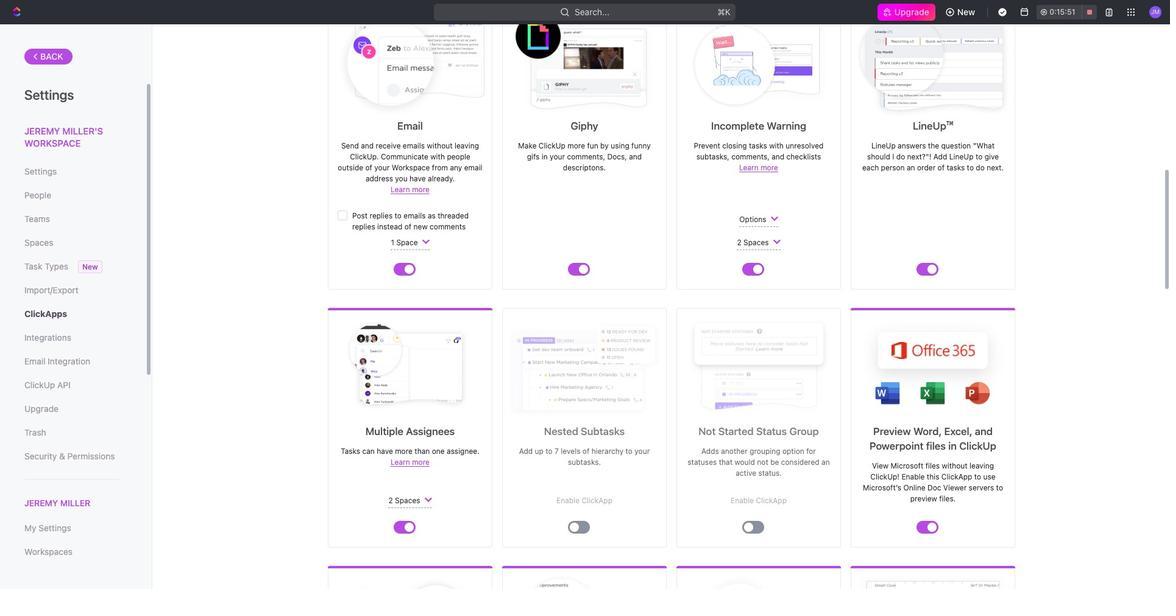 Task type: vqa. For each thing, say whether or not it's contained in the screenshot.
the left TEAM SPACE "link"
no



Task type: locate. For each thing, give the bounding box(es) containing it.
settings down back "link" at the left top of the page
[[24, 87, 74, 103]]

teams link
[[24, 209, 121, 230]]

next?"!
[[907, 152, 932, 162]]

spaces down tasks can have more than one assignee. learn more
[[395, 497, 420, 506]]

upgrade down clickup api
[[24, 404, 59, 414]]

and right 'excel,'
[[975, 426, 993, 438]]

jeremy
[[24, 126, 60, 137], [24, 499, 58, 509]]

new
[[957, 7, 975, 17], [82, 263, 98, 272]]

not
[[699, 426, 716, 438]]

2 vertical spatial learn
[[391, 458, 410, 467]]

2 clickapp from the left
[[756, 497, 787, 506]]

search...
[[575, 7, 610, 17]]

clickup inside make clickup more fun by using funny gifs in your comments, docs, and descriptons.
[[539, 141, 566, 151]]

learn more link for more
[[391, 458, 430, 467]]

0 horizontal spatial 2
[[389, 497, 393, 506]]

0 vertical spatial new
[[957, 7, 975, 17]]

more down "with"
[[761, 163, 778, 172]]

1
[[391, 238, 394, 247]]

email inside settings element
[[24, 357, 45, 367]]

1 jeremy from the top
[[24, 126, 60, 137]]

subtasks,
[[697, 152, 729, 162]]

your right gifs
[[550, 152, 565, 162]]

space
[[396, 238, 418, 247]]

replies up instead on the left of page
[[370, 211, 393, 221]]

can
[[362, 447, 375, 457]]

0 horizontal spatial clickup
[[24, 380, 55, 391]]

of left new
[[405, 222, 412, 232]]

enable
[[556, 497, 580, 506], [731, 497, 754, 506]]

learn more link
[[739, 163, 778, 172], [391, 185, 430, 194], [391, 458, 430, 467]]

spaces down 'options' dropdown button
[[744, 238, 769, 247]]

lineup up the
[[913, 120, 949, 132]]

2 jeremy from the top
[[24, 499, 58, 509]]

and down funny
[[629, 152, 642, 162]]

replies down 'post'
[[352, 222, 375, 232]]

of right order
[[938, 163, 945, 172]]

of inside add up to 7 levels of hierarchy to your subtasks.
[[583, 447, 590, 457]]

0 vertical spatial of
[[938, 163, 945, 172]]

1 horizontal spatial your
[[635, 447, 650, 457]]

0 horizontal spatial an
[[822, 458, 830, 467]]

1 vertical spatial add
[[519, 447, 533, 457]]

0 horizontal spatial 2 spaces
[[389, 497, 420, 506]]

enable clickapp for started
[[731, 497, 787, 506]]

your inside add up to 7 levels of hierarchy to your subtasks.
[[635, 447, 650, 457]]

docs,
[[607, 152, 627, 162]]

as
[[428, 211, 436, 221]]

types
[[45, 261, 68, 272]]

0 horizontal spatial upgrade
[[24, 404, 59, 414]]

jeremy up workspace
[[24, 126, 60, 137]]

0 horizontal spatial comments,
[[567, 152, 605, 162]]

new
[[414, 222, 428, 232]]

clickup left api
[[24, 380, 55, 391]]

add down the
[[934, 152, 947, 162]]

1 enable from the left
[[556, 497, 580, 506]]

1 horizontal spatial email
[[397, 120, 423, 132]]

considered
[[781, 458, 820, 467]]

1 vertical spatial do
[[976, 163, 985, 172]]

do right i
[[896, 152, 905, 162]]

0 horizontal spatial and
[[629, 152, 642, 162]]

0 vertical spatial 2
[[737, 238, 742, 247]]

workspaces
[[24, 547, 73, 558]]

should
[[867, 152, 890, 162]]

1 vertical spatial clickup
[[24, 380, 55, 391]]

tasks
[[749, 141, 767, 151], [947, 163, 965, 172]]

2 spaces down 'options' dropdown button
[[737, 238, 769, 247]]

learn
[[739, 163, 759, 172], [391, 185, 410, 194], [391, 458, 410, 467]]

1 vertical spatial upgrade link
[[24, 399, 121, 420]]

2 vertical spatial clickup
[[959, 441, 997, 453]]

0 vertical spatial an
[[907, 163, 915, 172]]

1 vertical spatial settings
[[24, 166, 57, 177]]

1 comments, from the left
[[567, 152, 605, 162]]

and down "with"
[[772, 152, 785, 162]]

your
[[550, 152, 565, 162], [635, 447, 650, 457]]

0 vertical spatial do
[[896, 152, 905, 162]]

upgrade link
[[877, 4, 935, 21], [24, 399, 121, 420]]

add inside lineup answers the question "what should i do next?"! add lineup to give each person an order of tasks to do next.
[[934, 152, 947, 162]]

0 vertical spatial learn more link
[[739, 163, 778, 172]]

your right hierarchy
[[635, 447, 650, 457]]

2 horizontal spatial of
[[938, 163, 945, 172]]

2 horizontal spatial clickup
[[959, 441, 997, 453]]

clickup down 'excel,'
[[959, 441, 997, 453]]

0 horizontal spatial spaces
[[24, 238, 53, 248]]

0 horizontal spatial in
[[542, 152, 548, 162]]

in inside make clickup more fun by using funny gifs in your comments, docs, and descriptons.
[[542, 152, 548, 162]]

2 vertical spatial of
[[583, 447, 590, 457]]

learn more link down than
[[391, 458, 430, 467]]

tasks down question
[[947, 163, 965, 172]]

1 space
[[391, 238, 418, 247]]

of
[[938, 163, 945, 172], [405, 222, 412, 232], [583, 447, 590, 457]]

clickup api
[[24, 380, 71, 391]]

jeremy inside jeremy miller's workspace
[[24, 126, 60, 137]]

1 vertical spatial of
[[405, 222, 412, 232]]

settings up people
[[24, 166, 57, 177]]

0 horizontal spatial of
[[405, 222, 412, 232]]

enable clickapp down subtasks.
[[556, 497, 613, 506]]

1 horizontal spatial enable
[[731, 497, 754, 506]]

person
[[881, 163, 905, 172]]

enable down the active at bottom
[[731, 497, 754, 506]]

0 vertical spatial replies
[[370, 211, 393, 221]]

1 vertical spatial jeremy
[[24, 499, 58, 509]]

more left than
[[395, 447, 413, 457]]

to
[[976, 152, 983, 162], [967, 163, 974, 172], [395, 211, 402, 221], [546, 447, 553, 457], [626, 447, 633, 457]]

multiple
[[365, 426, 404, 438]]

upgrade left new button
[[894, 7, 929, 17]]

i
[[892, 152, 894, 162]]

would
[[735, 458, 755, 467]]

add left up
[[519, 447, 533, 457]]

0 vertical spatial email
[[397, 120, 423, 132]]

enable for started
[[731, 497, 754, 506]]

1 vertical spatial email
[[24, 357, 45, 367]]

0 horizontal spatial email
[[24, 357, 45, 367]]

1 horizontal spatial add
[[934, 152, 947, 162]]

status
[[756, 426, 787, 438]]

1 horizontal spatial comments,
[[732, 152, 770, 162]]

comments,
[[567, 152, 605, 162], [732, 152, 770, 162]]

not
[[757, 458, 768, 467]]

each
[[862, 163, 879, 172]]

make clickup more fun by using funny gifs in your comments, docs, and descriptons.
[[518, 141, 651, 172]]

0 vertical spatial upgrade link
[[877, 4, 935, 21]]

comments, up "descriptons."
[[567, 152, 605, 162]]

an right "considered"
[[822, 458, 830, 467]]

in
[[542, 152, 548, 162], [948, 441, 957, 453]]

clickapp
[[582, 497, 613, 506], [756, 497, 787, 506]]

lineup for lineup answers the question "what should i do next?"! add lineup to give each person an order of tasks to do next.
[[872, 141, 896, 151]]

fun
[[587, 141, 598, 151]]

enable down subtasks.
[[556, 497, 580, 506]]

2 enable clickapp from the left
[[731, 497, 787, 506]]

0 horizontal spatial enable
[[556, 497, 580, 506]]

learn up the emails
[[391, 185, 410, 194]]

upgrade link left new button
[[877, 4, 935, 21]]

0 vertical spatial clickup
[[539, 141, 566, 151]]

1 vertical spatial 2
[[389, 497, 393, 506]]

instead
[[377, 222, 403, 232]]

1 horizontal spatial and
[[772, 152, 785, 162]]

levels
[[561, 447, 581, 457]]

one
[[432, 447, 445, 457]]

lineup up 'should'
[[872, 141, 896, 151]]

1 vertical spatial tasks
[[947, 163, 965, 172]]

0 vertical spatial learn
[[739, 163, 759, 172]]

2 down tasks can have more than one assignee. learn more
[[389, 497, 393, 506]]

1 horizontal spatial clickup
[[539, 141, 566, 151]]

security
[[24, 452, 57, 462]]

1 horizontal spatial 2 spaces
[[737, 238, 769, 247]]

make
[[518, 141, 537, 151]]

0 horizontal spatial your
[[550, 152, 565, 162]]

and inside prevent closing tasks with unresolved subtasks, comments, and checklists learn more
[[772, 152, 785, 162]]

preview
[[873, 426, 911, 438]]

checklists
[[787, 152, 821, 162]]

lineup
[[913, 120, 949, 132], [872, 141, 896, 151], [949, 152, 974, 162]]

upgrade link down the clickup api link
[[24, 399, 121, 420]]

more left fun
[[568, 141, 585, 151]]

learn more link for with
[[739, 163, 778, 172]]

prevent
[[694, 141, 720, 151]]

jeremy up my settings
[[24, 499, 58, 509]]

1 horizontal spatial new
[[957, 7, 975, 17]]

0 vertical spatial tasks
[[749, 141, 767, 151]]

2 spaces
[[737, 238, 769, 247], [389, 497, 420, 506]]

0 vertical spatial your
[[550, 152, 565, 162]]

2 down "options"
[[737, 238, 742, 247]]

status.
[[758, 469, 782, 478]]

in down 'excel,'
[[948, 441, 957, 453]]

2 comments, from the left
[[732, 152, 770, 162]]

more up the emails
[[412, 185, 430, 194]]

spaces down teams
[[24, 238, 53, 248]]

to inside post replies to emails as threaded replies instead of new comments
[[395, 211, 402, 221]]

new button
[[940, 2, 983, 22]]

1 horizontal spatial upgrade link
[[877, 4, 935, 21]]

to up instead on the left of page
[[395, 211, 402, 221]]

2 horizontal spatial and
[[975, 426, 993, 438]]

settings element
[[0, 24, 152, 590]]

2 vertical spatial settings
[[39, 524, 71, 534]]

2 enable from the left
[[731, 497, 754, 506]]

0 horizontal spatial new
[[82, 263, 98, 272]]

of inside post replies to emails as threaded replies instead of new comments
[[405, 222, 412, 232]]

0 vertical spatial 2 spaces
[[737, 238, 769, 247]]

enable clickapp down "status."
[[731, 497, 787, 506]]

files
[[926, 441, 946, 453]]

1 vertical spatial 2 spaces
[[389, 497, 420, 506]]

an inside "adds another grouping option for statuses that would not be considered an active status."
[[822, 458, 830, 467]]

1 vertical spatial upgrade
[[24, 404, 59, 414]]

"what
[[973, 141, 995, 151]]

1 vertical spatial replies
[[352, 222, 375, 232]]

threaded
[[438, 211, 469, 221]]

of up subtasks.
[[583, 447, 590, 457]]

clickup up gifs
[[539, 141, 566, 151]]

2 vertical spatial lineup
[[949, 152, 974, 162]]

options button
[[677, 213, 840, 236]]

up
[[535, 447, 544, 457]]

to left "7"
[[546, 447, 553, 457]]

1 horizontal spatial of
[[583, 447, 590, 457]]

1 clickapp from the left
[[582, 497, 613, 506]]

an inside lineup answers the question "what should i do next?"! add lineup to give each person an order of tasks to do next.
[[907, 163, 915, 172]]

next.
[[987, 163, 1004, 172]]

1 vertical spatial in
[[948, 441, 957, 453]]

do left next.
[[976, 163, 985, 172]]

2 vertical spatial learn more link
[[391, 458, 430, 467]]

replies
[[370, 211, 393, 221], [352, 222, 375, 232]]

0 horizontal spatial enable clickapp
[[556, 497, 613, 506]]

more down than
[[412, 458, 430, 467]]

jeremy miller's workspace
[[24, 126, 103, 148]]

learn more link up the emails
[[391, 185, 430, 194]]

1 horizontal spatial an
[[907, 163, 915, 172]]

1 vertical spatial your
[[635, 447, 650, 457]]

learn down closing
[[739, 163, 759, 172]]

1 horizontal spatial in
[[948, 441, 957, 453]]

learn down have
[[391, 458, 410, 467]]

an
[[907, 163, 915, 172], [822, 458, 830, 467]]

comments, down closing
[[732, 152, 770, 162]]

clickapp down subtasks.
[[582, 497, 613, 506]]

tasks can have more than one assignee. learn more
[[341, 447, 479, 467]]

subtasks.
[[568, 458, 601, 467]]

0:15:51
[[1050, 7, 1075, 16]]

0 vertical spatial in
[[542, 152, 548, 162]]

0 horizontal spatial add
[[519, 447, 533, 457]]

0 vertical spatial lineup
[[913, 120, 949, 132]]

spaces link
[[24, 233, 121, 254]]

1 horizontal spatial enable clickapp
[[731, 497, 787, 506]]

clickapp for subtasks
[[582, 497, 613, 506]]

1 vertical spatial an
[[822, 458, 830, 467]]

an down next?"!
[[907, 163, 915, 172]]

2 spaces down tasks can have more than one assignee. learn more
[[389, 497, 420, 506]]

1 vertical spatial learn
[[391, 185, 410, 194]]

1 horizontal spatial tasks
[[947, 163, 965, 172]]

lineup down question
[[949, 152, 974, 162]]

1 vertical spatial new
[[82, 263, 98, 272]]

1 horizontal spatial clickapp
[[756, 497, 787, 506]]

0 horizontal spatial tasks
[[749, 141, 767, 151]]

1 vertical spatial lineup
[[872, 141, 896, 151]]

tasks left "with"
[[749, 141, 767, 151]]

giphy
[[571, 120, 598, 132]]

0 vertical spatial jeremy
[[24, 126, 60, 137]]

0 horizontal spatial clickapp
[[582, 497, 613, 506]]

assignee.
[[447, 447, 479, 457]]

0 vertical spatial add
[[934, 152, 947, 162]]

clickapps link
[[24, 304, 121, 325]]

incomplete
[[711, 120, 764, 132]]

started
[[718, 426, 754, 438]]

in right gifs
[[542, 152, 548, 162]]

settings right my
[[39, 524, 71, 534]]

1 enable clickapp from the left
[[556, 497, 613, 506]]

learn more link down "with"
[[739, 163, 778, 172]]

0 vertical spatial upgrade
[[894, 7, 929, 17]]

clickapp down "status."
[[756, 497, 787, 506]]



Task type: describe. For each thing, give the bounding box(es) containing it.
statuses
[[688, 458, 717, 467]]

import/export link
[[24, 280, 121, 301]]

my settings link
[[24, 519, 121, 540]]

in inside preview word, excel, and powerpoint files in clickup
[[948, 441, 957, 453]]

&
[[59, 452, 65, 462]]

of inside lineup answers the question "what should i do next?"! add lineup to give each person an order of tasks to do next.
[[938, 163, 945, 172]]

tasks
[[341, 447, 360, 457]]

that
[[719, 458, 733, 467]]

and inside preview word, excel, and powerpoint files in clickup
[[975, 426, 993, 438]]

1 horizontal spatial do
[[976, 163, 985, 172]]

miller's
[[62, 126, 103, 137]]

and inside make clickup more fun by using funny gifs in your comments, docs, and descriptons.
[[629, 152, 642, 162]]

adds another grouping option for statuses that would not be considered an active status.
[[688, 447, 830, 478]]

not started status group
[[699, 426, 819, 438]]

people
[[24, 190, 51, 201]]

email for email
[[397, 120, 423, 132]]

miller
[[60, 499, 90, 509]]

learn inside tasks can have more than one assignee. learn more
[[391, 458, 410, 467]]

be
[[771, 458, 779, 467]]

clickapp for started
[[756, 497, 787, 506]]

email integration link
[[24, 352, 121, 372]]

spaces inside settings element
[[24, 238, 53, 248]]

active
[[736, 469, 756, 478]]

have
[[377, 447, 393, 457]]

import/export
[[24, 285, 78, 296]]

back
[[40, 51, 63, 62]]

jeremy miller
[[24, 499, 90, 509]]

learn more
[[391, 185, 430, 194]]

grouping
[[750, 447, 780, 457]]

adds
[[702, 447, 719, 457]]

with
[[769, 141, 784, 151]]

integrations
[[24, 333, 71, 343]]

assignees
[[406, 426, 455, 438]]

people link
[[24, 185, 121, 206]]

⌘k
[[718, 7, 731, 17]]

clickup inside preview word, excel, and powerpoint files in clickup
[[959, 441, 997, 453]]

warning
[[767, 120, 806, 132]]

clickapps
[[24, 309, 67, 319]]

than
[[415, 447, 430, 457]]

post
[[352, 211, 368, 221]]

to right hierarchy
[[626, 447, 633, 457]]

answers
[[898, 141, 926, 151]]

task
[[24, 261, 42, 272]]

email for email integration
[[24, 357, 45, 367]]

prevent closing tasks with unresolved subtasks, comments, and checklists learn more
[[694, 141, 824, 172]]

7
[[555, 447, 559, 457]]

workspace
[[24, 137, 81, 148]]

to left next.
[[967, 163, 974, 172]]

teams
[[24, 214, 50, 224]]

enable for subtasks
[[556, 497, 580, 506]]

word,
[[914, 426, 942, 438]]

your inside make clickup more fun by using funny gifs in your comments, docs, and descriptons.
[[550, 152, 565, 162]]

add inside add up to 7 levels of hierarchy to your subtasks.
[[519, 447, 533, 457]]

comments, inside prevent closing tasks with unresolved subtasks, comments, and checklists learn more
[[732, 152, 770, 162]]

nested subtasks
[[544, 426, 625, 438]]

comments
[[430, 222, 466, 232]]

preview word, excel, and powerpoint files in clickup
[[870, 426, 997, 453]]

order
[[917, 163, 936, 172]]

tasks inside prevent closing tasks with unresolved subtasks, comments, and checklists learn more
[[749, 141, 767, 151]]

2 horizontal spatial spaces
[[744, 238, 769, 247]]

lineup for lineup
[[913, 120, 949, 132]]

jm
[[1151, 8, 1160, 15]]

funny
[[631, 141, 651, 151]]

lineup answers the question "what should i do next?"! add lineup to give each person an order of tasks to do next.
[[862, 141, 1004, 172]]

back link
[[24, 49, 72, 65]]

api
[[57, 380, 71, 391]]

upgrade inside settings element
[[24, 404, 59, 414]]

unresolved
[[786, 141, 824, 151]]

learn inside prevent closing tasks with unresolved subtasks, comments, and checklists learn more
[[739, 163, 759, 172]]

0 horizontal spatial do
[[896, 152, 905, 162]]

add up to 7 levels of hierarchy to your subtasks.
[[519, 447, 650, 467]]

my settings
[[24, 524, 71, 534]]

to down "what
[[976, 152, 983, 162]]

excel,
[[944, 426, 973, 438]]

hierarchy
[[592, 447, 624, 457]]

new inside button
[[957, 7, 975, 17]]

nested
[[544, 426, 578, 438]]

1 horizontal spatial 2
[[737, 238, 742, 247]]

subtasks
[[581, 426, 625, 438]]

closing
[[722, 141, 747, 151]]

jeremy for jeremy miller's workspace
[[24, 126, 60, 137]]

0 vertical spatial settings
[[24, 87, 74, 103]]

0 horizontal spatial upgrade link
[[24, 399, 121, 420]]

permissions
[[67, 452, 115, 462]]

task types
[[24, 261, 68, 272]]

email integration
[[24, 357, 90, 367]]

workspaces link
[[24, 543, 121, 563]]

option
[[783, 447, 804, 457]]

jeremy for jeremy miller
[[24, 499, 58, 509]]

new inside settings element
[[82, 263, 98, 272]]

tasks inside lineup answers the question "what should i do next?"! add lineup to give each person an order of tasks to do next.
[[947, 163, 965, 172]]

1 vertical spatial learn more link
[[391, 185, 430, 194]]

give
[[985, 152, 999, 162]]

jm button
[[1146, 2, 1165, 22]]

1 horizontal spatial upgrade
[[894, 7, 929, 17]]

clickup inside settings element
[[24, 380, 55, 391]]

emails
[[404, 211, 426, 221]]

security & permissions
[[24, 452, 115, 462]]

0:15:51 button
[[1037, 5, 1097, 20]]

comments, inside make clickup more fun by using funny gifs in your comments, docs, and descriptons.
[[567, 152, 605, 162]]

1 horizontal spatial spaces
[[395, 497, 420, 506]]

more inside make clickup more fun by using funny gifs in your comments, docs, and descriptons.
[[568, 141, 585, 151]]

more inside prevent closing tasks with unresolved subtasks, comments, and checklists learn more
[[761, 163, 778, 172]]

enable clickapp for subtasks
[[556, 497, 613, 506]]

my
[[24, 524, 36, 534]]

security & permissions link
[[24, 447, 121, 467]]

group
[[790, 426, 819, 438]]

descriptons.
[[563, 163, 606, 172]]

using
[[611, 141, 629, 151]]

post replies to emails as threaded replies instead of new comments
[[352, 211, 469, 232]]



